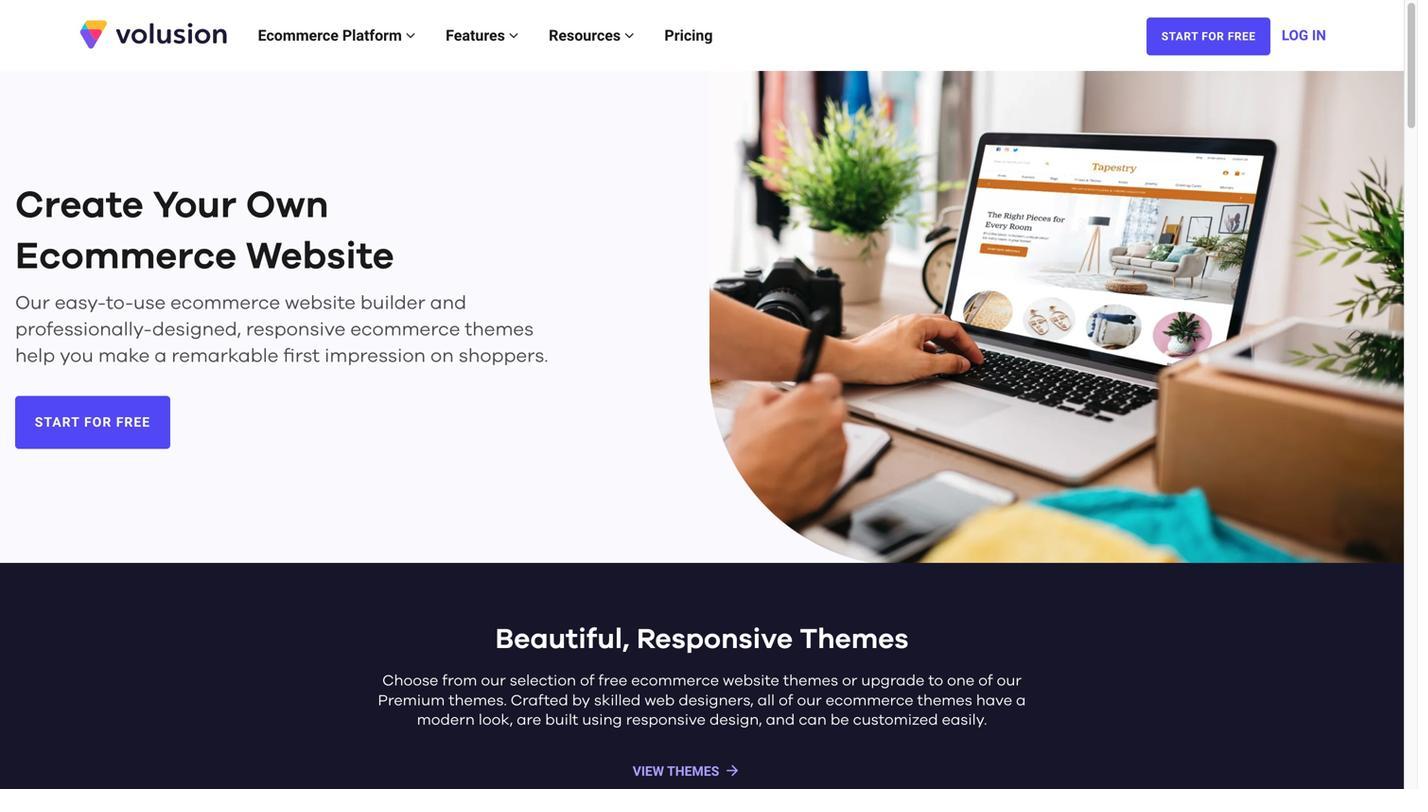 Task type: describe. For each thing, give the bounding box(es) containing it.
your
[[153, 187, 237, 225]]

1 horizontal spatial of
[[779, 693, 793, 708]]

angle down image for features
[[509, 28, 519, 43]]

ecommerce website
[[15, 238, 394, 276]]

a inside our easy-to-use ecommerce website builder and professionally-designed, responsive ecommerce themes help you make a remarkable first impression on shoppers.
[[155, 347, 167, 366]]

responsive
[[637, 625, 793, 654]]

start for free
[[1162, 30, 1256, 43]]

themes inside our easy-to-use ecommerce website builder and professionally-designed, responsive ecommerce themes help you make a remarkable first impression on shoppers.
[[465, 320, 534, 339]]

have
[[976, 693, 1012, 708]]

ecommerce platform link
[[243, 7, 431, 64]]

to-
[[106, 294, 133, 313]]

volusion logo image
[[78, 18, 229, 50]]

themes
[[667, 763, 719, 779]]

log in
[[1282, 27, 1326, 44]]

impression
[[325, 347, 426, 366]]

be
[[831, 713, 849, 728]]

you
[[60, 347, 93, 366]]

beautiful,
[[495, 625, 630, 654]]

crafted
[[511, 693, 568, 708]]

design,
[[710, 713, 762, 728]]

themes
[[800, 625, 909, 654]]

help
[[15, 347, 55, 366]]

modern
[[417, 713, 475, 728]]

or
[[842, 674, 858, 689]]

create
[[15, 187, 144, 225]]

ecommerce up web
[[631, 674, 719, 689]]

shoppers.
[[459, 347, 548, 366]]

resources link
[[534, 7, 649, 64]]

for
[[1202, 30, 1225, 43]]

web
[[645, 693, 675, 708]]

0 horizontal spatial of
[[580, 674, 595, 689]]

log in link
[[1282, 7, 1326, 64]]

upgrade
[[861, 674, 925, 689]]

designers,
[[679, 693, 754, 708]]

professionally-
[[15, 320, 152, 339]]

easy-
[[55, 294, 106, 313]]

built
[[545, 713, 578, 728]]

look,
[[479, 713, 513, 728]]

log
[[1282, 27, 1309, 44]]

choose
[[382, 674, 438, 689]]

free
[[598, 674, 627, 689]]

all
[[758, 693, 775, 708]]

ecommerce down the or
[[826, 693, 914, 708]]

selection
[[510, 674, 576, 689]]

easily.
[[942, 713, 987, 728]]

using
[[582, 713, 622, 728]]

one
[[947, 674, 975, 689]]

free
[[1228, 30, 1256, 43]]

a inside choose from our selection of free ecommerce website themes or upgrade to one of our premium themes. crafted by skilled web designers, all of our ecommerce themes have a modern look, are built using responsive design, and can be customized easily.
[[1016, 693, 1026, 708]]

remarkable
[[171, 347, 279, 366]]

are
[[517, 713, 541, 728]]



Task type: locate. For each thing, give the bounding box(es) containing it.
1 horizontal spatial themes
[[783, 674, 838, 689]]

0 horizontal spatial our
[[481, 674, 506, 689]]

start for free
[[35, 414, 151, 430]]

first
[[283, 347, 320, 366]]

1 vertical spatial a
[[1016, 693, 1026, 708]]

0 vertical spatial themes
[[465, 320, 534, 339]]

website
[[285, 294, 356, 313], [723, 674, 779, 689]]

1 vertical spatial responsive
[[626, 713, 706, 728]]

3 angle down image from the left
[[625, 28, 634, 43]]

themes.
[[449, 693, 507, 708]]

website up first
[[285, 294, 356, 313]]

features
[[446, 26, 509, 44]]

angle down image
[[406, 28, 415, 43], [509, 28, 519, 43], [625, 28, 634, 43]]

skilled
[[594, 693, 641, 708]]

website inside our easy-to-use ecommerce website builder and professionally-designed, responsive ecommerce themes help you make a remarkable first impression on shoppers.
[[285, 294, 356, 313]]

start
[[1162, 30, 1199, 43]]

1 horizontal spatial angle down image
[[509, 28, 519, 43]]

0 horizontal spatial website
[[285, 294, 356, 313]]

a right have
[[1016, 693, 1026, 708]]

make
[[98, 347, 150, 366]]

1 horizontal spatial responsive
[[626, 713, 706, 728]]

start for free link
[[1147, 18, 1271, 55]]

1 horizontal spatial our
[[797, 693, 822, 708]]

angle down image for ecommerce platform
[[406, 28, 415, 43]]

2 horizontal spatial themes
[[917, 693, 972, 708]]

start for free link
[[15, 396, 170, 449]]

view
[[633, 763, 664, 779]]

angle down image left pricing link
[[625, 28, 634, 43]]

2 angle down image from the left
[[509, 28, 519, 43]]

2 horizontal spatial of
[[979, 674, 993, 689]]

arrow_forward
[[724, 762, 741, 779]]

premium
[[378, 693, 445, 708]]

0 horizontal spatial a
[[155, 347, 167, 366]]

angle down image for resources
[[625, 28, 634, 43]]

themes up shoppers.
[[465, 320, 534, 339]]

2 vertical spatial themes
[[917, 693, 972, 708]]

ecommerce
[[170, 294, 280, 313], [350, 320, 460, 339], [631, 674, 719, 689], [826, 693, 914, 708]]

angle down image right platform
[[406, 28, 415, 43]]

of right all
[[779, 693, 793, 708]]

website up all
[[723, 674, 779, 689]]

our
[[481, 674, 506, 689], [997, 674, 1022, 689], [797, 693, 822, 708]]

angle down image inside resources link
[[625, 28, 634, 43]]

0 horizontal spatial themes
[[465, 320, 534, 339]]

themes
[[465, 320, 534, 339], [783, 674, 838, 689], [917, 693, 972, 708]]

features link
[[431, 7, 534, 64]]

view themes arrow_forward
[[633, 762, 741, 779]]

and inside our easy-to-use ecommerce website builder and professionally-designed, responsive ecommerce themes help you make a remarkable first impression on shoppers.
[[430, 294, 466, 313]]

1 horizontal spatial website
[[723, 674, 779, 689]]

in
[[1312, 27, 1326, 44]]

to
[[928, 674, 943, 689]]

of up have
[[979, 674, 993, 689]]

responsive
[[246, 320, 346, 339], [626, 713, 706, 728]]

platform
[[342, 26, 402, 44]]

pricing link
[[649, 7, 728, 64]]

can
[[799, 713, 827, 728]]

customized
[[853, 713, 938, 728]]

2 horizontal spatial angle down image
[[625, 28, 634, 43]]

our
[[15, 294, 50, 313]]

builder
[[360, 294, 425, 313]]

a right make
[[155, 347, 167, 366]]

use
[[133, 294, 166, 313]]

website inside choose from our selection of free ecommerce website themes or upgrade to one of our premium themes. crafted by skilled web designers, all of our ecommerce themes have a modern look, are built using responsive design, and can be customized easily.
[[723, 674, 779, 689]]

responsive inside our easy-to-use ecommerce website builder and professionally-designed, responsive ecommerce themes help you make a remarkable first impression on shoppers.
[[246, 320, 346, 339]]

2 horizontal spatial our
[[997, 674, 1022, 689]]

1 angle down image from the left
[[406, 28, 415, 43]]

responsive inside choose from our selection of free ecommerce website themes or upgrade to one of our premium themes. crafted by skilled web designers, all of our ecommerce themes have a modern look, are built using responsive design, and can be customized easily.
[[626, 713, 706, 728]]

a
[[155, 347, 167, 366], [1016, 693, 1026, 708]]

our up have
[[997, 674, 1022, 689]]

ecommerce up designed,
[[170, 294, 280, 313]]

1 horizontal spatial a
[[1016, 693, 1026, 708]]

0 vertical spatial responsive
[[246, 320, 346, 339]]

our easy-to-use ecommerce website builder and professionally-designed, responsive ecommerce themes help you make a remarkable first impression on shoppers.
[[15, 294, 548, 366]]

1 horizontal spatial and
[[766, 713, 795, 728]]

angle down image left the resources
[[509, 28, 519, 43]]

resources
[[549, 26, 625, 44]]

from
[[442, 674, 477, 689]]

our up can at bottom
[[797, 693, 822, 708]]

0 vertical spatial website
[[285, 294, 356, 313]]

and down all
[[766, 713, 795, 728]]

and up on
[[430, 294, 466, 313]]

themes left the or
[[783, 674, 838, 689]]

our up themes.
[[481, 674, 506, 689]]

angle down image inside features link
[[509, 28, 519, 43]]

1 vertical spatial themes
[[783, 674, 838, 689]]

angle down image inside ecommerce platform link
[[406, 28, 415, 43]]

0 horizontal spatial responsive
[[246, 320, 346, 339]]

0 vertical spatial a
[[155, 347, 167, 366]]

ecommerce
[[258, 26, 339, 44]]

responsive down web
[[626, 713, 706, 728]]

pricing
[[665, 26, 713, 44]]

responsive up first
[[246, 320, 346, 339]]

own
[[246, 187, 329, 225]]

of
[[580, 674, 595, 689], [979, 674, 993, 689], [779, 693, 793, 708]]

on
[[431, 347, 454, 366]]

0 horizontal spatial angle down image
[[406, 28, 415, 43]]

1 vertical spatial and
[[766, 713, 795, 728]]

create your own ecommerce website
[[15, 187, 394, 276]]

for
[[84, 414, 112, 430]]

ecommerce platform
[[258, 26, 406, 44]]

and
[[430, 294, 466, 313], [766, 713, 795, 728]]

laptop notes image
[[710, 71, 1404, 566]]

1 vertical spatial website
[[723, 674, 779, 689]]

themes down 'to'
[[917, 693, 972, 708]]

0 vertical spatial and
[[430, 294, 466, 313]]

beautiful, responsive themes
[[495, 625, 909, 654]]

of up by
[[580, 674, 595, 689]]

designed,
[[152, 320, 241, 339]]

0 horizontal spatial and
[[430, 294, 466, 313]]

start
[[35, 414, 80, 430]]

ecommerce down builder
[[350, 320, 460, 339]]

free
[[116, 414, 151, 430]]

and inside choose from our selection of free ecommerce website themes or upgrade to one of our premium themes. crafted by skilled web designers, all of our ecommerce themes have a modern look, are built using responsive design, and can be customized easily.
[[766, 713, 795, 728]]

choose from our selection of free ecommerce website themes or upgrade to one of our premium themes. crafted by skilled web designers, all of our ecommerce themes have a modern look, are built using responsive design, and can be customized easily.
[[378, 674, 1026, 728]]

by
[[572, 693, 590, 708]]



Task type: vqa. For each thing, say whether or not it's contained in the screenshot.
ca
no



